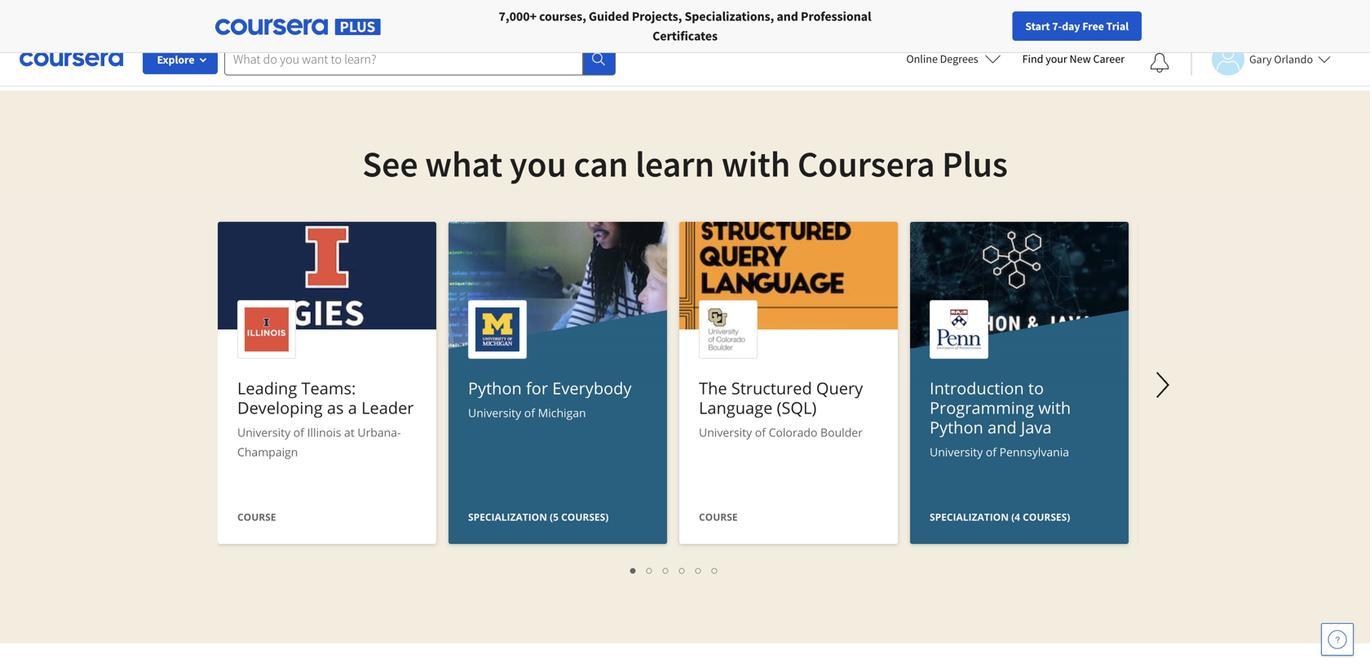 Task type: locate. For each thing, give the bounding box(es) containing it.
professional
[[801, 8, 872, 24]]

for universities
[[241, 8, 326, 24]]

projects,
[[632, 8, 682, 24]]

course
[[237, 510, 276, 524], [699, 510, 738, 524]]

learn
[[636, 141, 715, 186]]

university down programming
[[930, 444, 983, 460]]

1 vertical spatial and
[[988, 416, 1017, 438]]

and inside 7,000+ courses, guided projects, specializations, and professional certificates
[[777, 8, 798, 24]]

7,000+ courses, guided projects, specializations, and professional certificates
[[499, 8, 872, 44]]

of inside the introduction to programming with python and java university of pennsylvania
[[986, 444, 997, 460]]

for
[[526, 377, 548, 399]]

university up champaign
[[237, 425, 291, 440]]

0 horizontal spatial specialization
[[468, 510, 547, 524]]

courses) right (4
[[1023, 510, 1071, 524]]

2 specialization from the left
[[930, 510, 1009, 524]]

(5
[[550, 510, 559, 524]]

1 horizontal spatial course
[[699, 510, 738, 524]]

for
[[241, 8, 259, 24], [352, 8, 370, 24]]

1 for from the left
[[241, 8, 259, 24]]

leading
[[237, 377, 297, 399]]

start 7-day free trial
[[1026, 19, 1129, 33]]

2 course from the left
[[699, 510, 738, 524]]

find
[[1023, 51, 1044, 66]]

7-
[[1053, 19, 1062, 33]]

champaign
[[237, 444, 298, 460]]

0 horizontal spatial course
[[237, 510, 276, 524]]

leading teams: developing as a leader. university of illinois at urbana-champaign. course element
[[218, 222, 436, 548]]

boulder
[[821, 425, 863, 440]]

(4
[[1012, 510, 1021, 524]]

2 courses) from the left
[[1023, 510, 1071, 524]]

what
[[425, 141, 503, 186]]

everybody
[[552, 377, 632, 399]]

None search field
[[224, 43, 616, 75]]

4 button
[[675, 560, 691, 579]]

can
[[574, 141, 628, 186]]

0 horizontal spatial python
[[468, 377, 522, 399]]

1 specialization from the left
[[468, 510, 547, 524]]

introduction to programming with python and java university of pennsylvania
[[930, 377, 1071, 460]]

as
[[327, 396, 344, 419]]

specialization (4 courses)
[[930, 510, 1071, 524]]

colorado
[[769, 425, 818, 440]]

0 horizontal spatial for
[[241, 8, 259, 24]]

courses) right (5
[[561, 510, 609, 524]]

1
[[631, 562, 637, 578]]

of inside leading teams: developing as a leader university of illinois at urbana- champaign
[[293, 425, 304, 440]]

course down champaign
[[237, 510, 276, 524]]

trial
[[1107, 19, 1129, 33]]

and inside the introduction to programming with python and java university of pennsylvania
[[988, 416, 1017, 438]]

day
[[1062, 19, 1080, 33]]

and
[[777, 8, 798, 24], [988, 416, 1017, 438]]

1 horizontal spatial and
[[988, 416, 1017, 438]]

a
[[348, 396, 357, 419]]

2 for from the left
[[352, 8, 370, 24]]

with
[[722, 141, 791, 186], [1039, 396, 1071, 419]]

list
[[226, 560, 1123, 579]]

courses)
[[561, 510, 609, 524], [1023, 510, 1071, 524]]

businesses link
[[128, 0, 222, 33]]

plus
[[942, 141, 1008, 186]]

0 vertical spatial and
[[777, 8, 798, 24]]

of
[[524, 405, 535, 421], [293, 425, 304, 440], [755, 425, 766, 440], [986, 444, 997, 460]]

specialization left (5
[[468, 510, 547, 524]]

university
[[468, 405, 521, 421], [237, 425, 291, 440], [699, 425, 752, 440], [930, 444, 983, 460]]

1 horizontal spatial python
[[930, 416, 984, 438]]

language
[[699, 396, 773, 419]]

university down language at the bottom
[[699, 425, 752, 440]]

0 vertical spatial python
[[468, 377, 522, 399]]

with right learn
[[722, 141, 791, 186]]

course for leading teams: developing as a leader
[[237, 510, 276, 524]]

python left for
[[468, 377, 522, 399]]

for governments
[[352, 8, 446, 24]]

businesses
[[153, 8, 215, 24]]

urbana-
[[358, 425, 401, 440]]

of left pennsylvania at the right of the page
[[986, 444, 997, 460]]

0 horizontal spatial with
[[722, 141, 791, 186]]

java
[[1021, 416, 1052, 438]]

specialization
[[468, 510, 547, 524], [930, 510, 1009, 524]]

1 courses) from the left
[[561, 510, 609, 524]]

university inside leading teams: developing as a leader university of illinois at urbana- champaign
[[237, 425, 291, 440]]

explore
[[157, 52, 195, 67]]

1 horizontal spatial with
[[1039, 396, 1071, 419]]

developing
[[237, 396, 323, 419]]

find your new career
[[1023, 51, 1125, 66]]

the structured query language (sql) university of colorado boulder
[[699, 377, 863, 440]]

of down for
[[524, 405, 535, 421]]

for left governments at the left of page
[[352, 8, 370, 24]]

1 vertical spatial python
[[930, 416, 984, 438]]

for left the universities
[[241, 8, 259, 24]]

1 vertical spatial with
[[1039, 396, 1071, 419]]

1 horizontal spatial specialization
[[930, 510, 1009, 524]]

1 horizontal spatial for
[[352, 8, 370, 24]]

0 horizontal spatial courses)
[[561, 510, 609, 524]]

gary orlando button
[[1191, 43, 1331, 75]]

python for everybody university of michigan
[[468, 377, 632, 421]]

of left colorado
[[755, 425, 766, 440]]

governments
[[372, 8, 446, 24]]

0 vertical spatial with
[[722, 141, 791, 186]]

of inside python for everybody university of michigan
[[524, 405, 535, 421]]

python down introduction
[[930, 416, 984, 438]]

the
[[699, 377, 727, 399]]

0 horizontal spatial and
[[777, 8, 798, 24]]

of left illinois
[[293, 425, 304, 440]]

list containing 1
[[226, 560, 1123, 579]]

teams:
[[301, 377, 356, 399]]

and left java
[[988, 416, 1017, 438]]

specialization left (4
[[930, 510, 1009, 524]]

2 button
[[642, 560, 658, 579]]

2
[[647, 562, 653, 578]]

1 course from the left
[[237, 510, 276, 524]]

1 horizontal spatial courses)
[[1023, 510, 1071, 524]]

start
[[1026, 19, 1050, 33]]

1 button
[[626, 560, 642, 579]]

university left michigan
[[468, 405, 521, 421]]

course up 6
[[699, 510, 738, 524]]

7,000+
[[499, 8, 537, 24]]

python inside the introduction to programming with python and java university of pennsylvania
[[930, 416, 984, 438]]

free
[[1083, 19, 1104, 33]]

the structured query language (sql). university of colorado boulder. course element
[[680, 222, 898, 548]]

show notifications image
[[1150, 53, 1170, 73]]

find your new career link
[[1014, 49, 1133, 69]]

orlando
[[1274, 52, 1313, 66]]

courses) for michigan
[[561, 510, 609, 524]]

structured
[[732, 377, 812, 399]]

with up pennsylvania at the right of the page
[[1039, 396, 1071, 419]]

new
[[1070, 51, 1091, 66]]

courses,
[[539, 8, 586, 24]]

python
[[468, 377, 522, 399], [930, 416, 984, 438]]

degrees
[[940, 51, 979, 66]]

university inside python for everybody university of michigan
[[468, 405, 521, 421]]

and left professional
[[777, 8, 798, 24]]



Task type: vqa. For each thing, say whether or not it's contained in the screenshot.
Earn Your Degree Collection "element"
no



Task type: describe. For each thing, give the bounding box(es) containing it.
university inside the structured query language (sql) university of colorado boulder
[[699, 425, 752, 440]]

python for everybody. university of michigan. specialization (5 courses) element
[[449, 222, 667, 671]]

to
[[1029, 377, 1044, 399]]

guided
[[589, 8, 629, 24]]

specialization for python
[[930, 510, 1009, 524]]

specializations,
[[685, 8, 774, 24]]

see what you can learn with coursera plus
[[362, 141, 1008, 186]]

next slide image
[[1144, 365, 1183, 405]]

of inside the structured query language (sql) university of colorado boulder
[[755, 425, 766, 440]]

gary orlando
[[1250, 52, 1313, 66]]

michigan
[[538, 405, 586, 421]]

5 button
[[691, 560, 707, 579]]

leading teams: developing as a leader university of illinois at urbana- champaign
[[237, 377, 414, 460]]

introduction
[[930, 377, 1024, 399]]

online degrees
[[907, 51, 979, 66]]

4
[[680, 562, 686, 578]]

for for universities
[[241, 8, 259, 24]]

your
[[1046, 51, 1068, 66]]

career
[[1093, 51, 1125, 66]]

coursera image
[[20, 46, 123, 72]]

with inside the introduction to programming with python and java university of pennsylvania
[[1039, 396, 1071, 419]]

(sql)
[[777, 396, 817, 419]]

specialization for of
[[468, 510, 547, 524]]

coursera
[[798, 141, 935, 186]]

courses) for and
[[1023, 510, 1071, 524]]

3 button
[[658, 560, 675, 579]]

see
[[362, 141, 418, 186]]

introduction to programming with python and java. university of pennsylvania. specialization (4 courses) element
[[910, 222, 1129, 671]]

gary
[[1250, 52, 1272, 66]]

coursera plus image
[[215, 19, 381, 35]]

for for governments
[[352, 8, 370, 24]]

and for specializations,
[[777, 8, 798, 24]]

programming
[[930, 396, 1034, 419]]

pennsylvania
[[1000, 444, 1070, 460]]

python inside python for everybody university of michigan
[[468, 377, 522, 399]]

specialization (5 courses)
[[468, 510, 609, 524]]

6 button
[[707, 560, 724, 579]]

and for python
[[988, 416, 1017, 438]]

university inside the introduction to programming with python and java university of pennsylvania
[[930, 444, 983, 460]]

6
[[712, 562, 719, 578]]

5
[[696, 562, 702, 578]]

certificates
[[653, 28, 718, 44]]

course for the structured query language (sql)
[[699, 510, 738, 524]]

banner navigation
[[13, 0, 459, 33]]

you
[[510, 141, 567, 186]]

query
[[817, 377, 863, 399]]

online
[[907, 51, 938, 66]]

universities
[[262, 8, 326, 24]]

illinois
[[307, 425, 341, 440]]

3
[[663, 562, 670, 578]]

help center image
[[1328, 630, 1348, 649]]

start 7-day free trial button
[[1013, 11, 1142, 41]]

explore button
[[143, 45, 218, 74]]

leader
[[361, 396, 414, 419]]

at
[[344, 425, 355, 440]]

What do you want to learn? text field
[[224, 43, 583, 75]]

online degrees button
[[894, 41, 1014, 77]]



